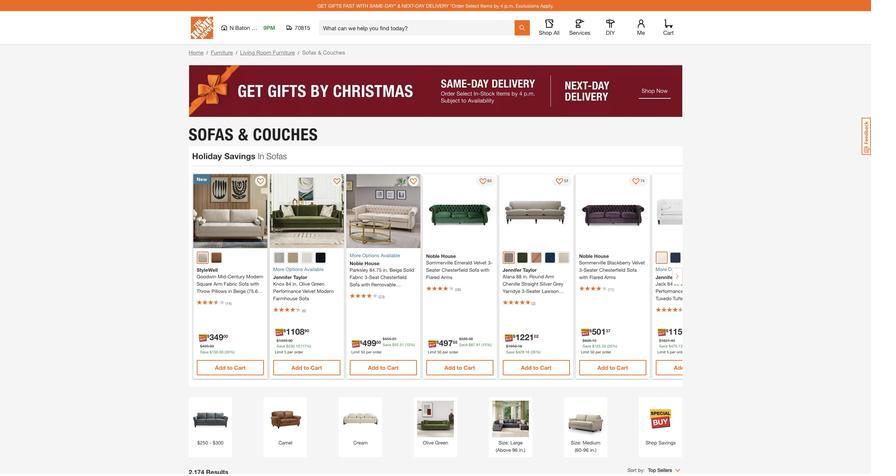 Task type: vqa. For each thing, say whether or not it's contained in the screenshot.
Cart corresponding to 1221
yes



Task type: locate. For each thing, give the bounding box(es) containing it.
jack
[[656, 281, 666, 287]]

velvet down cloud
[[685, 288, 698, 294]]

more inside more options available noble house parksley 84.75 in. beige solid fabric 3-seat chesterfield sofa with removable cushions
[[350, 252, 361, 258]]

in.) inside size: large (above 96 in.)
[[519, 447, 525, 453]]

performance up tuxedo on the right bottom of the page
[[656, 288, 684, 294]]

house for 497
[[441, 253, 456, 259]]

2 performance from the left
[[656, 288, 684, 294]]

2 add to cart from the left
[[292, 364, 322, 371]]

26 right 16
[[532, 350, 536, 354]]

1 horizontal spatial arm
[[545, 274, 554, 279]]

0 horizontal spatial seater
[[426, 267, 440, 273]]

size: medium (60-96 in.)
[[571, 440, 600, 453]]

in. inside jennifer taylor knox 84 in. olive green performance velvet modern farmhouse sofa
[[293, 281, 298, 287]]

96 for (60-
[[583, 447, 589, 453]]

84
[[286, 281, 291, 287], [667, 281, 673, 287]]

in. right 88 at the bottom right of the page
[[523, 274, 528, 279]]

1 sommerville from the left
[[426, 260, 453, 266]]

4 limit from the left
[[581, 350, 589, 354]]

00 up $ 499 . 00 save $ 150 . 00 ( 30 %)
[[223, 334, 228, 339]]

options inside more options available noble house parksley 84.75 in. beige solid fabric 3-seat chesterfield sofa with removable cushions
[[362, 252, 379, 258]]

3 limit from the left
[[428, 350, 436, 354]]

sommerville for 501
[[579, 260, 606, 266]]

1 horizontal spatial fabric
[[350, 274, 363, 280]]

silver grey yarndye image
[[504, 253, 513, 262]]

55 inside $ 497 55
[[453, 339, 457, 345]]

00 left 30
[[219, 350, 224, 354]]

0 vertical spatial couches
[[323, 49, 345, 56]]

4 add to cart button from the left
[[426, 360, 493, 376]]

1 84 from the left
[[286, 281, 291, 287]]

$
[[284, 328, 286, 333], [590, 328, 592, 333], [666, 328, 668, 333], [207, 334, 209, 339], [513, 334, 515, 339], [383, 337, 385, 341], [459, 337, 461, 341], [277, 338, 279, 343], [583, 338, 585, 343], [659, 338, 661, 343], [360, 339, 362, 345], [437, 339, 439, 345], [392, 342, 394, 347], [469, 342, 471, 347], [200, 344, 202, 348], [286, 344, 288, 348], [506, 344, 508, 348], [592, 344, 594, 348], [669, 344, 671, 348], [210, 350, 212, 354], [516, 350, 518, 354]]

noble inside more options available noble house parksley 84.75 in. beige solid fabric 3-seat chesterfield sofa with removable cushions
[[350, 260, 363, 266]]

2 to from the left
[[304, 364, 309, 371]]

chesterfield down blackberry
[[599, 267, 625, 273]]

2 flared from the left
[[590, 274, 603, 280]]

00 inside $ 349 00
[[223, 334, 228, 339]]

order
[[294, 350, 303, 354], [373, 350, 382, 354], [449, 350, 458, 354], [602, 350, 611, 354], [677, 350, 686, 354]]

display image
[[257, 178, 264, 185], [479, 178, 486, 185], [556, 178, 563, 185], [632, 178, 639, 185]]

%) inside $ 555 . 01 save $ 55 . 51 ( 10 %) limit 50 per order
[[410, 342, 415, 347]]

in. inside jennifer taylor alana 88 in. round arm chenille straight silver grey yarndye 3-seater lawson sofa with metal casters
[[523, 274, 528, 279]]

1 order from the left
[[294, 350, 303, 354]]

2 horizontal spatial options
[[668, 266, 685, 272]]

performance for knox
[[273, 288, 301, 294]]

$ 1151
[[666, 327, 687, 336]]

order for 497
[[449, 350, 458, 354]]

jennifer inside jennifer taylor alana 88 in. round arm chenille straight silver grey yarndye 3-seater lawson sofa with metal casters
[[503, 267, 521, 273]]

with inside more options available noble house parksley 84.75 in. beige solid fabric 3-seat chesterfield sofa with removable cushions
[[361, 282, 370, 288]]

sofa
[[469, 267, 479, 273], [627, 267, 637, 273], [239, 281, 249, 287], [350, 282, 360, 288], [299, 295, 309, 301], [503, 295, 513, 301], [688, 295, 698, 301]]

jennifer taylor jack 84 in. cloud white performance velvet modern tuxedo tufted sofa
[[656, 274, 716, 301]]

26
[[456, 287, 460, 292], [532, 350, 536, 354]]

1 vertical spatial fabric
[[224, 281, 237, 287]]

0 horizontal spatial &
[[238, 124, 249, 144]]

0 horizontal spatial 26
[[456, 287, 460, 292]]

sofa down century
[[239, 281, 249, 287]]

per for 497
[[443, 350, 448, 354]]

add to cart button for 501
[[579, 360, 646, 376]]

1 horizontal spatial 84
[[667, 281, 673, 287]]

0 vertical spatial shop
[[539, 29, 552, 36]]

499
[[362, 338, 376, 348], [202, 344, 209, 348]]

order inside $ 585 . 36 save $ 87 . 81 ( 15 %) limit 50 per order
[[449, 350, 458, 354]]

2 sommerville from the left
[[579, 260, 606, 266]]

noble house sommerville blackberry velvet 3-seater chesterfield sofa with flared arms
[[579, 253, 645, 280]]

limit
[[275, 350, 283, 354], [351, 350, 360, 354], [428, 350, 436, 354], [581, 350, 589, 354], [657, 350, 666, 354]]

chesterfield inside noble house sommerville blackberry velvet 3-seater chesterfield sofa with flared arms
[[599, 267, 625, 273]]

2 horizontal spatial jennifer
[[656, 274, 674, 280]]

0 horizontal spatial options
[[286, 266, 303, 272]]

1 horizontal spatial /
[[236, 50, 237, 56]]

taylor down french beige performance velvet icon
[[293, 274, 307, 280]]

0 horizontal spatial modern
[[246, 274, 263, 279]]

available for jennifer taylor knox 84 in. olive green performance velvet modern farmhouse sofa
[[304, 266, 324, 272]]

96 for (above
[[512, 447, 518, 453]]

$ inside $ 1221 02
[[513, 334, 515, 339]]

1 vertical spatial green
[[435, 440, 448, 446]]

5 per from the left
[[670, 350, 676, 354]]

more options available
[[273, 266, 324, 272], [656, 266, 706, 272]]

add
[[215, 364, 226, 371], [292, 364, 302, 371], [368, 364, 379, 371], [445, 364, 455, 371], [521, 364, 532, 371], [598, 364, 608, 371], [674, 364, 685, 371]]

84.75
[[369, 267, 382, 273]]

add to cart down 13
[[674, 364, 705, 371]]

1 horizontal spatial more options available
[[656, 266, 706, 272]]

5
[[284, 350, 286, 354], [667, 350, 669, 354]]

beige inside more options available noble house parksley 84.75 in. beige solid fabric 3-seat chesterfield sofa with removable cushions
[[390, 267, 402, 273]]

in.)
[[519, 447, 525, 453], [590, 447, 596, 453]]

1 horizontal spatial jennifer
[[503, 267, 521, 273]]

arm up pillows
[[214, 281, 222, 287]]

stylewell
[[197, 267, 218, 273]]

green inside olive green link
[[435, 440, 448, 446]]

1 horizontal spatial couches
[[323, 49, 345, 56]]

$ inside "$ 1151"
[[666, 328, 668, 333]]

0 vertical spatial &
[[397, 3, 400, 9]]

10 right 51 at bottom
[[406, 342, 410, 347]]

available inside more options available noble house parksley 84.75 in. beige solid fabric 3-seat chesterfield sofa with removable cushions
[[381, 252, 400, 258]]

96 inside "size: medium (60-96 in.)"
[[583, 447, 589, 453]]

1 horizontal spatial flared
[[590, 274, 603, 280]]

1 96 from the left
[[512, 447, 518, 453]]

1 vertical spatial &
[[318, 49, 321, 56]]

1 furniture from the left
[[211, 49, 233, 56]]

4 order from the left
[[602, 350, 611, 354]]

7 add to cart button from the left
[[656, 360, 723, 376]]

1 5 from the left
[[284, 350, 286, 354]]

81
[[476, 342, 480, 347]]

sofas down "70815"
[[302, 49, 316, 56]]

shop left all
[[539, 29, 552, 36]]

0 vertical spatial arm
[[545, 274, 554, 279]]

display image inside "74" dropdown button
[[632, 178, 639, 185]]

display image for 499
[[410, 178, 417, 185]]

cart
[[663, 29, 674, 36], [234, 364, 246, 371], [311, 364, 322, 371], [387, 364, 399, 371], [464, 364, 475, 371], [540, 364, 552, 371], [617, 364, 628, 371], [693, 364, 705, 371]]

1 vertical spatial shop
[[646, 440, 657, 446]]

with inside noble house sommerville emerald velvet 3- seater chesterfield sofa with flared arms
[[480, 267, 490, 273]]

0 horizontal spatial savings
[[224, 151, 255, 161]]

in. left cloud
[[674, 281, 679, 287]]

0 horizontal spatial display image
[[333, 178, 340, 185]]

0 horizontal spatial 84
[[286, 281, 291, 287]]

1 add from the left
[[215, 364, 226, 371]]

%) inside the $ 626 . 72 save $ 125 . 35 ( 20 %) limit 50 per order
[[612, 344, 617, 348]]

2 horizontal spatial more options available link
[[656, 266, 723, 273]]

2 in.) from the left
[[590, 447, 596, 453]]

with for sommerville emerald velvet 3- seater chesterfield sofa with flared arms
[[480, 267, 490, 273]]

.
[[391, 337, 392, 341], [468, 337, 469, 341], [287, 338, 288, 343], [591, 338, 592, 343], [670, 338, 671, 343], [399, 342, 400, 347], [475, 342, 476, 347], [209, 344, 210, 348], [295, 344, 296, 348], [517, 344, 518, 348], [601, 344, 602, 348], [677, 344, 678, 348], [218, 350, 219, 354], [524, 350, 525, 354]]

order down the 17
[[294, 350, 303, 354]]

per inside $ 555 . 01 save $ 55 . 51 ( 10 %) limit 50 per order
[[366, 350, 372, 354]]

%) inside $ 585 . 36 save $ 87 . 81 ( 15 %) limit 50 per order
[[487, 342, 492, 347]]

1 horizontal spatial performance
[[656, 288, 684, 294]]

84 right knox
[[286, 281, 291, 287]]

sofa down emerald
[[469, 267, 479, 273]]

2 order from the left
[[373, 350, 382, 354]]

0 vertical spatial savings
[[224, 151, 255, 161]]

sofas
[[302, 49, 316, 56], [189, 124, 234, 144], [266, 151, 287, 161]]

0 vertical spatial beige
[[390, 267, 402, 273]]

1 / from the left
[[206, 50, 208, 56]]

seater inside noble house sommerville blackberry velvet 3-seater chesterfield sofa with flared arms
[[584, 267, 598, 273]]

1 horizontal spatial in
[[258, 151, 264, 161]]

more options available link for jennifer taylor knox 84 in. olive green performance velvet modern farmhouse sofa
[[273, 266, 340, 273]]

( inside the $ 1621 . 43 save $ 470 . 13 ( limit 5 per order
[[684, 344, 685, 348]]

savings down sofas & couches
[[224, 151, 255, 161]]

2 horizontal spatial modern
[[699, 288, 716, 294]]

chesterfield
[[442, 267, 468, 273], [599, 267, 625, 273], [380, 274, 407, 280]]

96 inside size: large (above 96 in.)
[[512, 447, 518, 453]]

84 right jack at the right bottom
[[667, 281, 673, 287]]

0 horizontal spatial fabric
[[224, 281, 237, 287]]

0 horizontal spatial 5
[[284, 350, 286, 354]]

4 add from the left
[[445, 364, 455, 371]]

2 more options available from the left
[[656, 266, 706, 272]]

sofas & couches
[[189, 124, 318, 144]]

2 size: from the left
[[571, 440, 581, 446]]

0 horizontal spatial size:
[[499, 440, 509, 446]]

5 to from the left
[[533, 364, 539, 371]]

add to cart button down $ 555 . 01 save $ 55 . 51 ( 10 %) limit 50 per order
[[350, 360, 417, 376]]

sofa up cushions
[[350, 282, 360, 288]]

with for sommerville blackberry velvet 3-seater chesterfield sofa with flared arms
[[579, 274, 588, 280]]

modern for knox
[[317, 288, 334, 294]]

to for 1221
[[533, 364, 539, 371]]

cushions
[[350, 289, 370, 295]]

2 5 from the left
[[667, 350, 669, 354]]

cart for 1108
[[311, 364, 322, 371]]

more down the cloud white performance velvet image
[[656, 266, 667, 272]]

26 down noble house sommerville emerald velvet 3- seater chesterfield sofa with flared arms
[[456, 287, 460, 292]]

sofa inside noble house sommerville blackberry velvet 3-seater chesterfield sofa with flared arms
[[627, 267, 637, 273]]

room
[[256, 49, 271, 56]]

house inside noble house sommerville blackberry velvet 3-seater chesterfield sofa with flared arms
[[594, 253, 609, 259]]

1 horizontal spatial olive
[[423, 440, 434, 446]]

%) down 90
[[306, 344, 311, 348]]

flared inside noble house sommerville blackberry velvet 3-seater chesterfield sofa with flared arms
[[590, 274, 603, 280]]

1 add to cart from the left
[[215, 364, 246, 371]]

limit for 499
[[351, 350, 360, 354]]

taylor for 1221
[[523, 267, 537, 273]]

arm for square
[[214, 281, 222, 287]]

2 limit from the left
[[351, 350, 360, 354]]

1 vertical spatial savings
[[659, 440, 676, 446]]

more options available link up 84.75
[[350, 252, 417, 259]]

modern inside stylewell goodwin mid-century modern square arm fabric sofa with throw pillows in beige (75.6 in. l)
[[246, 274, 263, 279]]

1 size: from the left
[[499, 440, 509, 446]]

olive green performance velvet image
[[517, 253, 527, 263]]

save inside $ 1339 . 00 save $ 230 . 10 ( 17 %) limit 5 per order
[[277, 344, 285, 348]]

save down 626
[[583, 344, 591, 348]]

lawson
[[542, 288, 559, 294]]

seater for 501
[[584, 267, 598, 273]]

2 84 from the left
[[667, 281, 673, 287]]

1 horizontal spatial shop
[[646, 440, 657, 446]]

taylor up round
[[523, 267, 537, 273]]

add for 501
[[598, 364, 608, 371]]

1 flared from the left
[[426, 274, 440, 280]]

2 horizontal spatial sofas
[[302, 49, 316, 56]]

9pm
[[263, 24, 275, 31]]

0 vertical spatial fabric
[[350, 274, 363, 280]]

size: inside "size: medium (60-96 in.)"
[[571, 440, 581, 446]]

1 horizontal spatial seater
[[526, 288, 540, 294]]

noble for 497
[[426, 253, 440, 259]]

( down noble house sommerville emerald velvet 3- seater chesterfield sofa with flared arms
[[455, 287, 456, 292]]

2 arms from the left
[[604, 274, 616, 280]]

1 to from the left
[[227, 364, 233, 371]]

modern inside jennifer taylor knox 84 in. olive green performance velvet modern farmhouse sofa
[[317, 288, 334, 294]]

50 inside $ 555 . 01 save $ 55 . 51 ( 10 %) limit 50 per order
[[361, 350, 365, 354]]

house up blackberry
[[594, 253, 609, 259]]

performance for jack
[[656, 288, 684, 294]]

1 horizontal spatial size:
[[571, 440, 581, 446]]

6 add to cart button from the left
[[579, 360, 646, 376]]

2 horizontal spatial /
[[298, 50, 299, 56]]

green down dark navy blue performance velvet icon
[[311, 281, 324, 287]]

0 horizontal spatial performance
[[273, 288, 301, 294]]

( inside $ 1339 . 00 save $ 230 . 10 ( 17 %) limit 5 per order
[[301, 344, 302, 348]]

sofa right "tufted"
[[688, 295, 698, 301]]

%) inside $ 499 . 00 save $ 150 . 00 ( 30 %)
[[230, 350, 235, 354]]

order for 501
[[602, 350, 611, 354]]

1 in.) from the left
[[519, 447, 525, 453]]

sommerville for 497
[[426, 260, 453, 266]]

sommerville emerald velvet 3-seater chesterfield sofa with flared arms image
[[423, 174, 497, 248]]

light beige linen image
[[559, 253, 569, 263]]

jennifer for 1221
[[503, 267, 521, 273]]

available for jennifer taylor jack 84 in. cloud white performance velvet modern tuxedo tufted sofa
[[687, 266, 706, 272]]

velvet inside jennifer taylor jack 84 in. cloud white performance velvet modern tuxedo tufted sofa
[[685, 288, 698, 294]]

new
[[197, 176, 207, 182]]

add for 349
[[215, 364, 226, 371]]

84 for jack
[[667, 281, 673, 287]]

sommerville inside noble house sommerville blackberry velvet 3-seater chesterfield sofa with flared arms
[[579, 260, 606, 266]]

more options available link up cloud
[[656, 266, 723, 273]]

2 horizontal spatial taylor
[[676, 274, 690, 280]]

4
[[500, 3, 503, 9]]

display image down holiday savings in sofas
[[257, 178, 264, 185]]

74
[[640, 178, 645, 183]]

55 left 51 at bottom
[[394, 342, 399, 347]]

2 horizontal spatial chesterfield
[[599, 267, 625, 273]]

0 horizontal spatial more
[[273, 266, 284, 272]]

( inside $ 555 . 01 save $ 55 . 51 ( 10 %) limit 50 per order
[[405, 342, 406, 347]]

4 display image from the left
[[632, 178, 639, 185]]

goodwin mid-century modern square arm fabric sofa with throw pillows in beige (75.6 in. l) image
[[193, 174, 267, 248]]

limit for 1108
[[275, 350, 283, 354]]

0 horizontal spatial green
[[311, 281, 324, 287]]

seater inside jennifer taylor alana 88 in. round arm chenille straight silver grey yarndye 3-seater lawson sofa with metal casters
[[526, 288, 540, 294]]

savings for shop
[[659, 440, 676, 446]]

in.
[[383, 267, 388, 273], [523, 274, 528, 279], [293, 281, 298, 287], [674, 281, 679, 287], [197, 295, 202, 301]]

96
[[512, 447, 518, 453], [583, 447, 589, 453]]

arm inside jennifer taylor alana 88 in. round arm chenille straight silver grey yarndye 3-seater lawson sofa with metal casters
[[545, 274, 554, 279]]

1108
[[286, 327, 304, 336]]

0 vertical spatial in
[[258, 151, 264, 161]]

3 to from the left
[[380, 364, 386, 371]]

7 add from the left
[[674, 364, 685, 371]]

1 horizontal spatial noble
[[426, 253, 440, 259]]

in.) down the medium
[[590, 447, 596, 453]]

0 horizontal spatial olive
[[299, 281, 310, 287]]

50 for 499
[[361, 350, 365, 354]]

585
[[461, 337, 468, 341]]

jennifer up jack at the right bottom
[[656, 274, 674, 280]]

2 add to cart button from the left
[[273, 360, 340, 376]]

%) right 16
[[536, 350, 541, 354]]

fabric down century
[[224, 281, 237, 287]]

1 more options available from the left
[[273, 266, 324, 272]]

1 horizontal spatial available
[[381, 252, 400, 258]]

flared inside noble house sommerville emerald velvet 3- seater chesterfield sofa with flared arms
[[426, 274, 440, 280]]

add for 1108
[[292, 364, 302, 371]]

0 horizontal spatial chesterfield
[[380, 274, 407, 280]]

6 to from the left
[[610, 364, 615, 371]]

shop
[[539, 29, 552, 36], [646, 440, 657, 446]]

5 inside the $ 1621 . 43 save $ 470 . 13 ( limit 5 per order
[[667, 350, 669, 354]]

seater inside noble house sommerville emerald velvet 3- seater chesterfield sofa with flared arms
[[426, 267, 440, 273]]

7 to from the left
[[686, 364, 692, 371]]

add for 497
[[445, 364, 455, 371]]

add to cart button down 20
[[579, 360, 646, 376]]

5 add to cart button from the left
[[503, 360, 570, 376]]

1 add to cart button from the left
[[197, 360, 264, 376]]

3 add from the left
[[368, 364, 379, 371]]

size: medium (60-96 in.) image
[[567, 401, 604, 437]]

arm up silver
[[545, 274, 554, 279]]

0 horizontal spatial sommerville
[[426, 260, 453, 266]]

add to cart button down 13
[[656, 360, 723, 376]]

499 for $ 499 50
[[362, 338, 376, 348]]

more options available for olive
[[273, 266, 324, 272]]

%) for 497
[[487, 342, 492, 347]]

50 left 555
[[376, 339, 381, 345]]

display image inside 63 "dropdown button"
[[479, 178, 486, 185]]

arms inside noble house sommerville emerald velvet 3- seater chesterfield sofa with flared arms
[[441, 274, 452, 280]]

2 add from the left
[[292, 364, 302, 371]]

1 vertical spatial 26
[[532, 350, 536, 354]]

0 horizontal spatial couches
[[253, 124, 318, 144]]

order down $ 499 50
[[373, 350, 382, 354]]

limit for 501
[[581, 350, 589, 354]]

0 horizontal spatial /
[[206, 50, 208, 56]]

90
[[304, 328, 309, 333]]

in down sofas & couches
[[258, 151, 264, 161]]

add for 499
[[368, 364, 379, 371]]

limit inside $ 1339 . 00 save $ 230 . 10 ( 17 %) limit 5 per order
[[275, 350, 283, 354]]

/ left the living
[[236, 50, 237, 56]]

sofa inside jennifer taylor alana 88 in. round arm chenille straight silver grey yarndye 3-seater lawson sofa with metal casters
[[503, 295, 513, 301]]

order inside the $ 626 . 72 save $ 125 . 35 ( 20 %) limit 50 per order
[[602, 350, 611, 354]]

limit for 497
[[428, 350, 436, 354]]

taylor inside jennifer taylor knox 84 in. olive green performance velvet modern farmhouse sofa
[[293, 274, 307, 280]]

to
[[227, 364, 233, 371], [304, 364, 309, 371], [380, 364, 386, 371], [457, 364, 462, 371], [533, 364, 539, 371], [610, 364, 615, 371], [686, 364, 692, 371]]

noble house sommerville emerald velvet 3- seater chesterfield sofa with flared arms
[[426, 253, 493, 280]]

olive down olive green image
[[423, 440, 434, 446]]

furniture right room
[[273, 49, 295, 56]]

shop inside button
[[539, 29, 552, 36]]

parksley
[[350, 267, 368, 273]]

save down 585
[[459, 342, 468, 347]]

mid-
[[218, 274, 228, 279]]

modern up '(75.6'
[[246, 274, 263, 279]]

6 add to cart from the left
[[598, 364, 628, 371]]

499 left 555
[[362, 338, 376, 348]]

1 horizontal spatial chesterfield
[[442, 267, 468, 273]]

1 horizontal spatial 499
[[362, 338, 376, 348]]

3 add to cart button from the left
[[350, 360, 417, 376]]

0 horizontal spatial available
[[304, 266, 324, 272]]

camel image
[[267, 401, 304, 437]]

seater for 497
[[426, 267, 440, 273]]

1 horizontal spatial 10
[[406, 342, 410, 347]]

camel
[[278, 440, 292, 446]]

$250 - $300 link
[[192, 401, 229, 447]]

1 horizontal spatial display image
[[410, 178, 417, 185]]

solid
[[403, 267, 414, 273]]

cart for 349
[[234, 364, 246, 371]]

save for 1151
[[659, 344, 668, 348]]

save
[[383, 342, 391, 347], [459, 342, 468, 347], [277, 344, 285, 348], [583, 344, 591, 348], [659, 344, 668, 348], [200, 350, 209, 354], [506, 350, 515, 354]]

6 add from the left
[[598, 364, 608, 371]]

1 vertical spatial sofas
[[189, 124, 234, 144]]

green inside jennifer taylor knox 84 in. olive green performance velvet modern farmhouse sofa
[[311, 281, 324, 287]]

per for 499
[[366, 350, 372, 354]]

available up 84.75
[[381, 252, 400, 258]]

more options available down fawn brown performance velvet icon
[[273, 266, 324, 272]]

options up 84.75
[[362, 252, 379, 258]]

2 per from the left
[[366, 350, 372, 354]]

1 horizontal spatial in.)
[[590, 447, 596, 453]]

more options available link
[[350, 252, 417, 259], [273, 266, 340, 273], [656, 266, 723, 273]]

26 inside $ 1650 . 18 save $ 429 . 16 ( 26 %)
[[532, 350, 536, 354]]

( right 16
[[531, 350, 532, 354]]

arm inside stylewell goodwin mid-century modern square arm fabric sofa with throw pillows in beige (75.6 in. l)
[[214, 281, 222, 287]]

$ 501 37
[[590, 327, 610, 336]]

chesterfield for 497
[[442, 267, 468, 273]]

0 horizontal spatial 499
[[202, 344, 209, 348]]

beige left '(75.6'
[[233, 288, 246, 294]]

1 horizontal spatial more options available link
[[350, 252, 417, 259]]

dark navy blue performance velvet image
[[316, 253, 326, 263]]

chesterfield up removable
[[380, 274, 407, 280]]

options down dark navy blue velvet image
[[668, 266, 685, 272]]

1 horizontal spatial options
[[362, 252, 379, 258]]

house inside noble house sommerville emerald velvet 3- seater chesterfield sofa with flared arms
[[441, 253, 456, 259]]

0 horizontal spatial in.)
[[519, 447, 525, 453]]

add down $ 1339 . 00 save $ 230 . 10 ( 17 %) limit 5 per order
[[292, 364, 302, 371]]

1 horizontal spatial 26
[[532, 350, 536, 354]]

jennifer taylor knox 84 in. olive green performance velvet modern farmhouse sofa
[[273, 274, 334, 301]]

shop for shop savings
[[646, 440, 657, 446]]

seater
[[426, 267, 440, 273], [584, 267, 598, 273], [526, 288, 540, 294]]

35
[[602, 344, 606, 348]]

per
[[287, 350, 293, 354], [366, 350, 372, 354], [443, 350, 448, 354], [596, 350, 601, 354], [670, 350, 676, 354]]

16
[[525, 350, 530, 354]]

add to cart button for 499
[[350, 360, 417, 376]]

limit inside the $ 626 . 72 save $ 125 . 35 ( 20 %) limit 50 per order
[[581, 350, 589, 354]]

size: for (above
[[499, 440, 509, 446]]

( right 51 at bottom
[[405, 342, 406, 347]]

savings for holiday
[[224, 151, 255, 161]]

add down $ 555 . 01 save $ 55 . 51 ( 10 %) limit 50 per order
[[368, 364, 379, 371]]

50 inside $ 499 50
[[376, 339, 381, 345]]

exclusions
[[516, 3, 539, 9]]

noble for 501
[[579, 253, 593, 259]]

0 horizontal spatial 96
[[512, 447, 518, 453]]

jennifer up alana
[[503, 267, 521, 273]]

size: up (above
[[499, 440, 509, 446]]

display image
[[333, 178, 340, 185], [410, 178, 417, 185]]

add to cart down the 17
[[292, 364, 322, 371]]

1 vertical spatial in
[[228, 288, 232, 294]]

size: inside size: large (above 96 in.)
[[499, 440, 509, 446]]

0 horizontal spatial flared
[[426, 274, 440, 280]]

3 / from the left
[[298, 50, 299, 56]]

1 horizontal spatial savings
[[659, 440, 676, 446]]

shop all
[[539, 29, 560, 36]]

2 display image from the left
[[410, 178, 417, 185]]

sofas up holiday
[[189, 124, 234, 144]]

jennifer up knox
[[273, 274, 292, 280]]

fabric inside stylewell goodwin mid-century modern square arm fabric sofa with throw pillows in beige (75.6 in. l)
[[224, 281, 237, 287]]

french beige performance velvet image
[[302, 253, 312, 263]]

1 per from the left
[[287, 350, 293, 354]]

2 96 from the left
[[583, 447, 589, 453]]

%) inside $ 1339 . 00 save $ 230 . 10 ( 17 %) limit 5 per order
[[306, 344, 311, 348]]

modern inside jennifer taylor jack 84 in. cloud white performance velvet modern tuxedo tufted sofa
[[699, 288, 716, 294]]

1 horizontal spatial modern
[[317, 288, 334, 294]]

limit inside the $ 1621 . 43 save $ 470 . 13 ( limit 5 per order
[[657, 350, 666, 354]]

( right 150
[[225, 350, 226, 354]]

499 inside $ 499 . 00 save $ 150 . 00 ( 30 %)
[[202, 344, 209, 348]]

get
[[317, 3, 327, 9]]

50 inside the $ 626 . 72 save $ 125 . 35 ( 20 %) limit 50 per order
[[590, 350, 594, 354]]

3 add to cart from the left
[[368, 364, 399, 371]]

per down 230
[[287, 350, 293, 354]]

save down 555
[[383, 342, 391, 347]]

with
[[356, 3, 368, 9]]

0 horizontal spatial jennifer
[[273, 274, 292, 280]]

1 display image from the left
[[333, 178, 340, 185]]

per for 1108
[[287, 350, 293, 354]]

more options available link for jennifer taylor jack 84 in. cloud white performance velvet modern tuxedo tufted sofa
[[656, 266, 723, 273]]

silver
[[540, 281, 552, 287]]

3 display image from the left
[[556, 178, 563, 185]]

3- inside noble house sommerville blackberry velvet 3-seater chesterfield sofa with flared arms
[[579, 267, 584, 273]]

What can we help you find today? search field
[[323, 21, 514, 35]]

( 6 )
[[302, 308, 306, 313]]

499 down $ 349 00
[[202, 344, 209, 348]]

1 horizontal spatial taylor
[[523, 267, 537, 273]]

$ 1621 . 43 save $ 470 . 13 ( limit 5 per order
[[657, 338, 686, 354]]

2 / from the left
[[236, 50, 237, 56]]

add to cart for 499
[[368, 364, 399, 371]]

%)
[[410, 342, 415, 347], [487, 342, 492, 347], [306, 344, 311, 348], [612, 344, 617, 348], [230, 350, 235, 354], [536, 350, 541, 354]]

1 limit from the left
[[275, 350, 283, 354]]

sommerville inside noble house sommerville emerald velvet 3- seater chesterfield sofa with flared arms
[[426, 260, 453, 266]]

living room furniture link
[[240, 49, 295, 56]]

add to cart down $ 555 . 01 save $ 55 . 51 ( 10 %) limit 50 per order
[[368, 364, 399, 371]]

chesterfield down emerald
[[442, 267, 468, 273]]

1 vertical spatial arm
[[214, 281, 222, 287]]

options down fawn brown performance velvet icon
[[286, 266, 303, 272]]

add to cart for 501
[[598, 364, 628, 371]]

add to cart down 16
[[521, 364, 552, 371]]

add down $ 585 . 36 save $ 87 . 81 ( 15 %) limit 50 per order
[[445, 364, 455, 371]]

in
[[258, 151, 264, 161], [228, 288, 232, 294]]

size: up (60-
[[571, 440, 581, 446]]

5 down 1621
[[667, 350, 669, 354]]

72
[[592, 338, 596, 343]]

velvet inside jennifer taylor knox 84 in. olive green performance velvet modern farmhouse sofa
[[302, 288, 315, 294]]

house up 84.75
[[365, 260, 379, 266]]

0 horizontal spatial noble
[[350, 260, 363, 266]]

$250
[[197, 440, 208, 446]]

%) for 501
[[612, 344, 617, 348]]

beige inside stylewell goodwin mid-century modern square arm fabric sofa with throw pillows in beige (75.6 in. l)
[[233, 288, 246, 294]]

jennifer inside jennifer taylor knox 84 in. olive green performance velvet modern farmhouse sofa
[[273, 274, 292, 280]]

1 performance from the left
[[273, 288, 301, 294]]

37
[[606, 328, 610, 333]]

1 horizontal spatial 96
[[583, 447, 589, 453]]

1 horizontal spatial house
[[441, 253, 456, 259]]

1 horizontal spatial 55
[[453, 339, 457, 345]]

in.) down large
[[519, 447, 525, 453]]

per for 501
[[596, 350, 601, 354]]

sofa inside jennifer taylor jack 84 in. cloud white performance velvet modern tuxedo tufted sofa
[[688, 295, 698, 301]]

00 up 230
[[288, 338, 293, 343]]

size: large (above 96 in.) image
[[492, 401, 529, 437]]

add down 35
[[598, 364, 608, 371]]

display image left "63"
[[479, 178, 486, 185]]

diy
[[606, 29, 615, 36]]

0 vertical spatial sofas
[[302, 49, 316, 56]]

in.) for size: medium (60-96 in.)
[[590, 447, 596, 453]]

medium
[[583, 440, 600, 446]]

save inside $ 585 . 36 save $ 87 . 81 ( 15 %) limit 50 per order
[[459, 342, 468, 347]]

per inside the $ 1621 . 43 save $ 470 . 13 ( limit 5 per order
[[670, 350, 676, 354]]

( 14 )
[[226, 301, 232, 306]]

0 horizontal spatial 10
[[296, 344, 300, 348]]

0 horizontal spatial beige
[[233, 288, 246, 294]]

more for jennifer taylor knox 84 in. olive green performance velvet modern farmhouse sofa
[[273, 266, 284, 272]]

add down 150
[[215, 364, 226, 371]]

499 for $ 499 . 00 save $ 150 . 00 ( 30 %)
[[202, 344, 209, 348]]

shop down the shop savings image
[[646, 440, 657, 446]]

50 down 125
[[590, 350, 594, 354]]

available up white
[[687, 266, 706, 272]]

more up parksley
[[350, 252, 361, 258]]

chenille
[[503, 281, 520, 287]]

0 horizontal spatial shop
[[539, 29, 552, 36]]

more for jennifer taylor jack 84 in. cloud white performance velvet modern tuxedo tufted sofa
[[656, 266, 667, 272]]

velvet right emerald
[[474, 260, 487, 266]]

4 to from the left
[[457, 364, 462, 371]]

top
[[648, 467, 656, 473]]

in.) inside "size: medium (60-96 in.)"
[[590, 447, 596, 453]]

1 arms from the left
[[441, 274, 452, 280]]

more down opal grey velvet image
[[273, 266, 284, 272]]

2 horizontal spatial seater
[[584, 267, 598, 273]]

parksley 84.75 in. beige solid fabric 3-seat chesterfield sofa with removable cushions image
[[346, 174, 420, 248]]

$ 585 . 36 save $ 87 . 81 ( 15 %) limit 50 per order
[[428, 337, 492, 354]]

more options available down dark navy blue velvet image
[[656, 266, 706, 272]]

4 per from the left
[[596, 350, 601, 354]]

taylor for 1108
[[293, 274, 307, 280]]

1 horizontal spatial sommerville
[[579, 260, 606, 266]]

olive green image
[[417, 401, 454, 437]]

%) right 81
[[487, 342, 492, 347]]

5 order from the left
[[677, 350, 686, 354]]

add to cart button down $ 585 . 36 save $ 87 . 81 ( 15 %) limit 50 per order
[[426, 360, 493, 376]]

1 horizontal spatial arms
[[604, 274, 616, 280]]

) for parksley 84.75 in. beige solid fabric 3-seat chesterfield sofa with removable cushions
[[384, 294, 385, 299]]

arms for 497
[[441, 274, 452, 280]]

beige left solid
[[390, 267, 402, 273]]

4 add to cart from the left
[[445, 364, 475, 371]]

5 add from the left
[[521, 364, 532, 371]]

0 vertical spatial olive
[[299, 281, 310, 287]]

add to cart down $ 585 . 36 save $ 87 . 81 ( 15 %) limit 50 per order
[[445, 364, 475, 371]]

) for knox 84 in. olive green performance velvet modern farmhouse sofa
[[305, 308, 306, 313]]

3- inside noble house sommerville emerald velvet 3- seater chesterfield sofa with flared arms
[[488, 260, 493, 266]]

arms inside noble house sommerville blackberry velvet 3-seater chesterfield sofa with flared arms
[[604, 274, 616, 280]]

straight
[[521, 281, 538, 287]]

per inside the $ 626 . 72 save $ 125 . 35 ( 20 %) limit 50 per order
[[596, 350, 601, 354]]

1 horizontal spatial furniture
[[273, 49, 295, 56]]

flared
[[426, 274, 440, 280], [590, 274, 603, 280]]

feedback link image
[[862, 118, 871, 155]]

0 horizontal spatial taylor
[[293, 274, 307, 280]]

add to cart button down 16
[[503, 360, 570, 376]]

order down 35
[[602, 350, 611, 354]]

per inside $ 585 . 36 save $ 87 . 81 ( 15 %) limit 50 per order
[[443, 350, 448, 354]]

per down $ 499 50
[[366, 350, 372, 354]]

dark navy blue velvet image
[[670, 253, 680, 263]]

house inside more options available noble house parksley 84.75 in. beige solid fabric 3-seat chesterfield sofa with removable cushions
[[365, 260, 379, 266]]

00
[[223, 334, 228, 339], [288, 338, 293, 343], [210, 344, 214, 348], [219, 350, 224, 354]]

beige
[[390, 267, 402, 273], [233, 288, 246, 294]]

next-
[[402, 3, 415, 9]]

size: large (above 96 in.)
[[496, 440, 525, 453]]

5 limit from the left
[[657, 350, 666, 354]]

0 horizontal spatial house
[[365, 260, 379, 266]]

0 horizontal spatial more options available link
[[273, 266, 340, 273]]

1 horizontal spatial 5
[[667, 350, 669, 354]]

$ 1339 . 00 save $ 230 . 10 ( 17 %) limit 5 per order
[[275, 338, 311, 354]]

$ inside $ 497 55
[[437, 339, 439, 345]]

5 add to cart from the left
[[521, 364, 552, 371]]

2 display image from the left
[[479, 178, 486, 185]]

furniture left the living
[[211, 49, 233, 56]]

noble inside noble house sommerville emerald velvet 3- seater chesterfield sofa with flared arms
[[426, 253, 440, 259]]

metal
[[524, 295, 536, 301]]

save for 499
[[383, 342, 391, 347]]

select
[[465, 3, 479, 9]]

3 per from the left
[[443, 350, 448, 354]]

with inside noble house sommerville blackberry velvet 3-seater chesterfield sofa with flared arms
[[579, 274, 588, 280]]

( inside $ 585 . 36 save $ 87 . 81 ( 15 %) limit 50 per order
[[482, 342, 483, 347]]

living
[[240, 49, 255, 56]]

3 order from the left
[[449, 350, 458, 354]]



Task type: describe. For each thing, give the bounding box(es) containing it.
sommerville blackberry velvet 3-seater chesterfield sofa with flared arms image
[[576, 174, 650, 248]]

to for 499
[[380, 364, 386, 371]]

with for goodwin mid-century modern square arm fabric sofa with throw pillows in beige (75.6 in. l)
[[250, 281, 259, 287]]

options for jennifer taylor knox 84 in. olive green performance velvet modern farmhouse sofa
[[286, 266, 303, 272]]

1221
[[515, 332, 534, 342]]

more options available for cloud
[[656, 266, 706, 272]]

sort by: top sellers
[[627, 467, 672, 473]]

230
[[288, 344, 295, 348]]

save for 1108
[[277, 344, 285, 348]]

6
[[303, 308, 305, 313]]

in. for knox 84 in. olive green performance velvet modern farmhouse sofa
[[293, 281, 298, 287]]

3- inside more options available noble house parksley 84.75 in. beige solid fabric 3-seat chesterfield sofa with removable cushions
[[365, 274, 369, 280]]

add to cart for 349
[[215, 364, 246, 371]]

cart for 1221
[[540, 364, 552, 371]]

shop for shop all
[[539, 29, 552, 36]]

sofa inside jennifer taylor knox 84 in. olive green performance velvet modern farmhouse sofa
[[299, 295, 309, 301]]

10 inside $ 555 . 01 save $ 55 . 51 ( 10 %) limit 50 per order
[[406, 342, 410, 347]]

(75.6
[[247, 288, 258, 294]]

add to cart button for 1221
[[503, 360, 570, 376]]

18
[[518, 344, 522, 348]]

add to cart button for 349
[[197, 360, 264, 376]]

the home depot logo image
[[191, 17, 213, 39]]

all
[[554, 29, 560, 36]]

(above
[[496, 447, 511, 453]]

349
[[209, 332, 223, 342]]

arms for 501
[[604, 274, 616, 280]]

2 vertical spatial &
[[238, 124, 249, 144]]

order for 499
[[373, 350, 382, 354]]

1 display image from the left
[[257, 178, 264, 185]]

add to cart for 497
[[445, 364, 475, 371]]

*order
[[450, 3, 464, 9]]

( down removable
[[379, 294, 379, 299]]

arm for round
[[545, 274, 554, 279]]

0 vertical spatial 26
[[456, 287, 460, 292]]

display image for 501
[[632, 178, 639, 185]]

2
[[532, 301, 535, 306]]

olive inside jennifer taylor knox 84 in. olive green performance velvet modern farmhouse sofa
[[299, 281, 310, 287]]

%) inside $ 1650 . 18 save $ 429 . 16 ( 26 %)
[[536, 350, 541, 354]]

to for 497
[[457, 364, 462, 371]]

sort
[[627, 467, 637, 473]]

velvet inside noble house sommerville blackberry velvet 3-seater chesterfield sofa with flared arms
[[632, 260, 645, 266]]

blackberry
[[607, 260, 631, 266]]

display image for 1108
[[333, 178, 340, 185]]

cream image
[[342, 401, 379, 437]]

shop savings link
[[642, 401, 679, 447]]

stylewell goodwin mid-century modern square arm fabric sofa with throw pillows in beige (75.6 in. l)
[[197, 267, 263, 301]]

order inside the $ 1621 . 43 save $ 470 . 13 ( limit 5 per order
[[677, 350, 686, 354]]

%) for 1108
[[306, 344, 311, 348]]

save for 501
[[583, 344, 591, 348]]

jennifer inside jennifer taylor jack 84 in. cloud white performance velvet modern tuxedo tufted sofa
[[656, 274, 674, 280]]

) for alana 88 in. round arm chenille straight silver grey yarndye 3-seater lawson sofa with metal casters
[[535, 301, 535, 306]]

flared for 501
[[590, 274, 603, 280]]

diy button
[[599, 19, 622, 36]]

order for 1108
[[294, 350, 303, 354]]

in. for alana 88 in. round arm chenille straight silver grey yarndye 3-seater lawson sofa with metal casters
[[523, 274, 528, 279]]

-
[[209, 440, 211, 446]]

yarndye
[[503, 288, 520, 294]]

day
[[415, 3, 425, 9]]

add for 1221
[[521, 364, 532, 371]]

opal grey velvet image
[[274, 253, 284, 263]]

cart for 501
[[617, 364, 628, 371]]

) for goodwin mid-century modern square arm fabric sofa with throw pillows in beige (75.6 in. l)
[[231, 301, 232, 306]]

fabric inside more options available noble house parksley 84.75 in. beige solid fabric 3-seat chesterfield sofa with removable cushions
[[350, 274, 363, 280]]

holiday savings in sofas
[[192, 151, 287, 161]]

to for 1108
[[304, 364, 309, 371]]

( left casters
[[532, 301, 532, 306]]

olive green
[[423, 440, 448, 446]]

carmel faux leather image
[[211, 253, 221, 263]]

$ 349 00
[[207, 332, 228, 342]]

( down pillows
[[226, 301, 226, 306]]

84 for knox
[[286, 281, 291, 287]]

$250 - $300 image
[[192, 401, 229, 437]]

$ 497 55
[[437, 338, 457, 348]]

( inside $ 1650 . 18 save $ 429 . 16 ( 26 %)
[[531, 350, 532, 354]]

( inside $ 499 . 00 save $ 150 . 00 ( 30 %)
[[225, 350, 226, 354]]

51
[[400, 342, 404, 347]]

( up the "$ 1108 90"
[[302, 308, 303, 313]]

throw
[[197, 288, 210, 294]]

497
[[439, 338, 453, 348]]

seat
[[369, 274, 379, 280]]

home link
[[189, 49, 204, 56]]

cream link
[[342, 401, 379, 447]]

sofa inside more options available noble house parksley 84.75 in. beige solid fabric 3-seat chesterfield sofa with removable cushions
[[350, 282, 360, 288]]

home / furniture / living room furniture / sofas & couches
[[189, 49, 345, 56]]

emerald
[[454, 260, 472, 266]]

1 vertical spatial olive
[[423, 440, 434, 446]]

sofa inside noble house sommerville emerald velvet 3- seater chesterfield sofa with flared arms
[[469, 267, 479, 273]]

alana
[[503, 274, 515, 279]]

alana 88 in. round arm chenille straight silver grey yarndye 3-seater lawson sofa with metal casters image
[[499, 174, 573, 248]]

jennifer taylor alana 88 in. round arm chenille straight silver grey yarndye 3-seater lawson sofa with metal casters
[[503, 267, 563, 301]]

70815
[[295, 24, 310, 31]]

chesterfield inside more options available noble house parksley 84.75 in. beige solid fabric 3-seat chesterfield sofa with removable cushions
[[380, 274, 407, 280]]

150
[[212, 350, 218, 354]]

( inside the $ 626 . 72 save $ 125 . 35 ( 20 %) limit 50 per order
[[607, 344, 608, 348]]

cart for 497
[[464, 364, 475, 371]]

(60-
[[575, 447, 583, 453]]

$ inside the "$ 1108 90"
[[284, 328, 286, 333]]

in inside stylewell goodwin mid-century modern square arm fabric sofa with throw pillows in beige (75.6 in. l)
[[228, 288, 232, 294]]

$ inside $ 499 50
[[360, 339, 362, 345]]

delivery
[[426, 3, 449, 9]]

taylor inside jennifer taylor jack 84 in. cloud white performance velvet modern tuxedo tufted sofa
[[676, 274, 690, 280]]

in. for jack 84 in. cloud white performance velvet modern tuxedo tufted sofa
[[674, 281, 679, 287]]

1650
[[508, 344, 517, 348]]

2 furniture from the left
[[273, 49, 295, 56]]

53 button
[[552, 176, 572, 186]]

services
[[569, 29, 590, 36]]

furniture link
[[211, 49, 233, 56]]

n baton rouge
[[230, 24, 268, 31]]

sand beige fabric image
[[198, 253, 207, 262]]

53
[[564, 178, 568, 183]]

with inside jennifer taylor alana 88 in. round arm chenille straight silver grey yarndye 3-seater lawson sofa with metal casters
[[514, 295, 523, 301]]

00 up 150
[[210, 344, 214, 348]]

jennifer for 1108
[[273, 274, 292, 280]]

in.) for size: large (above 96 in.)
[[519, 447, 525, 453]]

$ inside $ 349 00
[[207, 334, 209, 339]]

p.m.
[[505, 3, 514, 9]]

more options available noble house parksley 84.75 in. beige solid fabric 3-seat chesterfield sofa with removable cushions
[[350, 252, 414, 295]]

10 inside $ 1339 . 00 save $ 230 . 10 ( 17 %) limit 5 per order
[[296, 344, 300, 348]]

$ 499 . 00 save $ 150 . 00 ( 30 %)
[[200, 344, 235, 354]]

20
[[608, 344, 612, 348]]

shop all button
[[538, 19, 560, 36]]

63
[[487, 178, 492, 183]]

save inside $ 1650 . 18 save $ 429 . 16 ( 26 %)
[[506, 350, 515, 354]]

in. inside stylewell goodwin mid-century modern square arm fabric sofa with throw pillows in beige (75.6 in. l)
[[197, 295, 202, 301]]

63 button
[[476, 176, 495, 186]]

display image for 497
[[479, 178, 486, 185]]

( 23 )
[[379, 294, 385, 299]]

peach orange velvet image
[[531, 253, 541, 263]]

chesterfield for 501
[[599, 267, 625, 273]]

velvet inside noble house sommerville emerald velvet 3- seater chesterfield sofa with flared arms
[[474, 260, 487, 266]]

7 add to cart from the left
[[674, 364, 705, 371]]

fast
[[343, 3, 355, 9]]

goodwin
[[197, 274, 216, 279]]

size: medium (60-96 in.) link
[[567, 401, 604, 454]]

5 inside $ 1339 . 00 save $ 230 . 10 ( 17 %) limit 5 per order
[[284, 350, 286, 354]]

%) for 499
[[410, 342, 415, 347]]

gifts
[[328, 3, 342, 9]]

square
[[197, 281, 212, 287]]

save inside $ 499 . 00 save $ 150 . 00 ( 30 %)
[[200, 350, 209, 354]]

me button
[[630, 19, 652, 36]]

sellers
[[657, 467, 672, 473]]

00 inside $ 1339 . 00 save $ 230 . 10 ( 17 %) limit 5 per order
[[288, 338, 293, 343]]

55 inside $ 555 . 01 save $ 55 . 51 ( 10 %) limit 50 per order
[[394, 342, 399, 347]]

century
[[228, 274, 245, 279]]

flared for 497
[[426, 274, 440, 280]]

74 button
[[629, 176, 648, 186]]

555
[[385, 337, 391, 341]]

n
[[230, 24, 234, 31]]

15
[[483, 342, 487, 347]]

options for jennifer taylor jack 84 in. cloud white performance velvet modern tuxedo tufted sofa
[[668, 266, 685, 272]]

knox 84 in. olive green performance velvet modern farmhouse sofa image
[[270, 174, 344, 248]]

sofa inside stylewell goodwin mid-century modern square arm fabric sofa with throw pillows in beige (75.6 in. l)
[[239, 281, 249, 287]]

23
[[379, 294, 384, 299]]

large
[[510, 440, 523, 446]]

626
[[585, 338, 591, 343]]

sponsored banner image
[[189, 65, 682, 117]]

$ inside $ 501 37
[[590, 328, 592, 333]]

save for 497
[[459, 342, 468, 347]]

13
[[678, 344, 683, 348]]

50 for 501
[[590, 350, 594, 354]]

white
[[695, 281, 707, 287]]

in. inside more options available noble house parksley 84.75 in. beige solid fabric 3-seat chesterfield sofa with removable cushions
[[383, 267, 388, 273]]

size: large (above 96 in.) link
[[492, 401, 529, 454]]

$250 - $300
[[197, 440, 224, 446]]

1 horizontal spatial &
[[318, 49, 321, 56]]

$ 626 . 72 save $ 125 . 35 ( 20 %) limit 50 per order
[[581, 338, 617, 354]]

3- inside jennifer taylor alana 88 in. round arm chenille straight silver grey yarndye 3-seater lawson sofa with metal casters
[[522, 288, 526, 294]]

1 vertical spatial couches
[[253, 124, 318, 144]]

pillows
[[212, 288, 227, 294]]

add to cart button for 1108
[[273, 360, 340, 376]]

cart inside "link"
[[663, 29, 674, 36]]

cream
[[353, 440, 368, 446]]

jack 84 in. cloud white performance velvet modern tuxedo tufted sofa image
[[652, 174, 726, 248]]

camel link
[[267, 401, 304, 447]]

( down noble house sommerville blackberry velvet 3-seater chesterfield sofa with flared arms
[[608, 287, 609, 292]]

size: for (60-
[[571, 440, 581, 446]]

fawn brown performance velvet image
[[288, 253, 298, 263]]

cloud white performance velvet image
[[657, 253, 666, 262]]

tufted
[[673, 295, 686, 301]]

modern for jack
[[699, 288, 716, 294]]

( 26 )
[[455, 287, 461, 292]]

navy blue velvet image
[[545, 253, 555, 263]]

same-
[[370, 3, 385, 9]]

2 horizontal spatial &
[[397, 3, 400, 9]]

house for 501
[[594, 253, 609, 259]]

by:
[[638, 467, 645, 473]]

add to cart for 1108
[[292, 364, 322, 371]]

shop savings image
[[642, 401, 679, 437]]

to for 349
[[227, 364, 233, 371]]

1 horizontal spatial sofas
[[266, 151, 287, 161]]

02
[[534, 334, 539, 339]]

add to cart for 1221
[[521, 364, 552, 371]]

add to cart button for 497
[[426, 360, 493, 376]]



